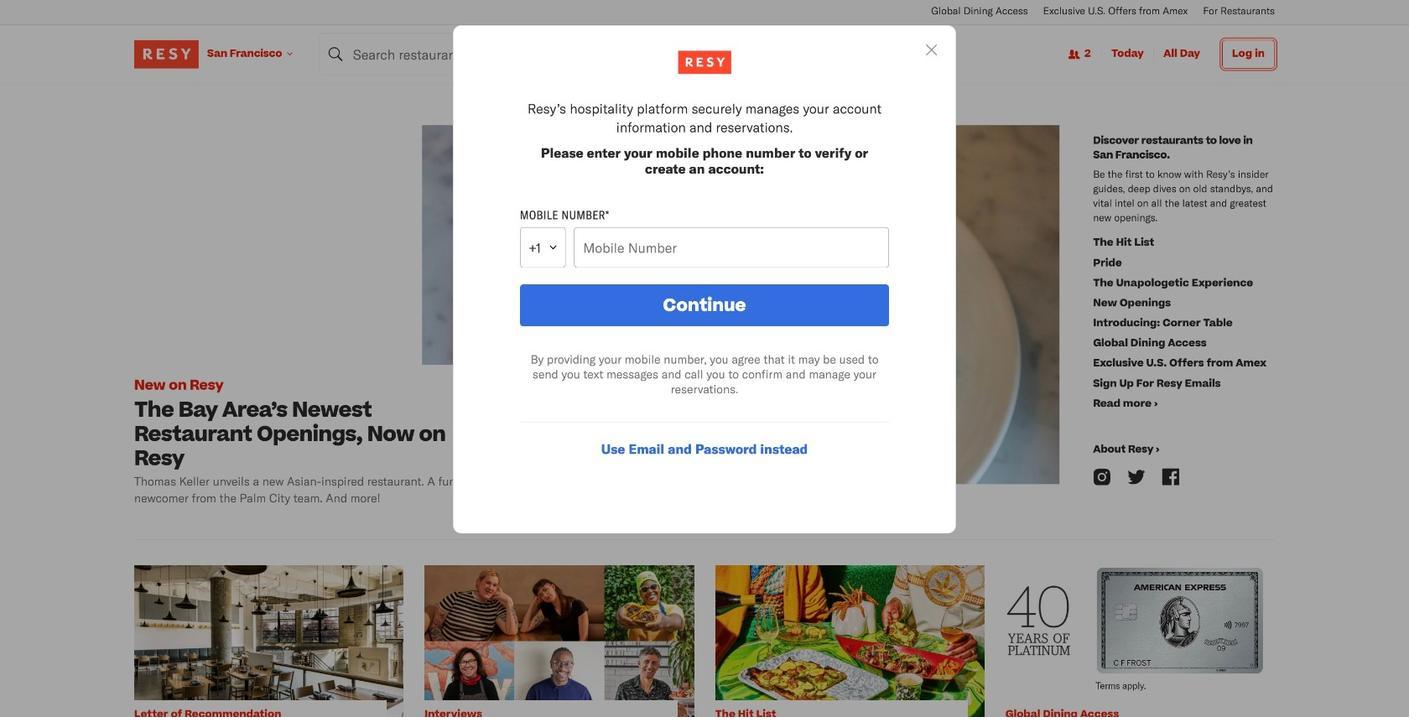 Task type: vqa. For each thing, say whether or not it's contained in the screenshot.
4.3 OUT OF 5 STARS icon
no



Task type: describe. For each thing, give the bounding box(es) containing it.
about resy, statistics, and social media links element
[[1085, 125, 1275, 515]]

thomas keller unveils a new asian-inspired restaurant. a fun newcomer from the palm city team. and more! element
[[134, 473, 474, 507]]

close image
[[924, 42, 939, 58]]



Task type: locate. For each thing, give the bounding box(es) containing it.
resy logo image
[[677, 51, 732, 74]]

resy blog content element
[[134, 84, 1275, 717]]

the bay area's newest restaurant openings, now on resy - thomas keller unveils a new asian-inspired restaurant. a fun newcomer from the palm city team. and more! element
[[134, 125, 1085, 515]]

Mobile Number telephone field
[[574, 228, 889, 268]]



